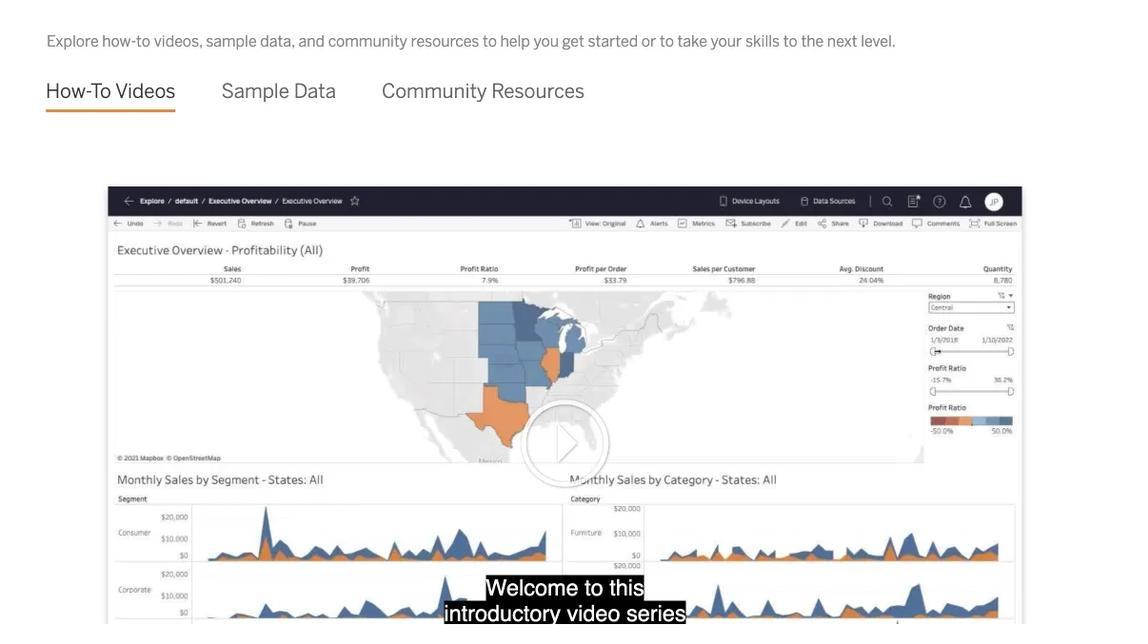 Task type: describe. For each thing, give the bounding box(es) containing it.
community
[[328, 32, 407, 50]]

sample data link
[[221, 66, 336, 118]]

how-to videos link
[[46, 66, 176, 118]]

2 to from the left
[[483, 32, 497, 50]]

take
[[678, 32, 707, 50]]

you
[[534, 32, 559, 50]]

how-
[[102, 32, 136, 50]]

resources
[[411, 32, 479, 50]]

how-
[[46, 80, 91, 103]]

explore how-to videos, sample data, and community resources to help you get started or to take your skills to the next level.
[[47, 32, 896, 50]]

level.
[[861, 32, 896, 50]]

community resources
[[382, 80, 585, 103]]

or
[[642, 32, 656, 50]]

1 to from the left
[[136, 32, 150, 50]]

started
[[588, 32, 638, 50]]

get
[[562, 32, 585, 50]]



Task type: locate. For each thing, give the bounding box(es) containing it.
and
[[298, 32, 325, 50]]

videos,
[[154, 32, 203, 50]]

community resources link
[[382, 66, 585, 118]]

resources
[[491, 80, 585, 103]]

explore
[[47, 32, 99, 50]]

4 to from the left
[[783, 32, 798, 50]]

to left help
[[483, 32, 497, 50]]

your
[[711, 32, 742, 50]]

community
[[382, 80, 487, 103]]

to
[[136, 32, 150, 50], [483, 32, 497, 50], [660, 32, 674, 50], [783, 32, 798, 50]]

how-to videos
[[46, 80, 176, 103]]

sample
[[206, 32, 257, 50]]

help
[[500, 32, 530, 50]]

the
[[801, 32, 824, 50]]

to
[[91, 80, 111, 103]]

3 to from the left
[[660, 32, 674, 50]]

to right "or"
[[660, 32, 674, 50]]

skills
[[746, 32, 780, 50]]

sample data
[[221, 80, 336, 103]]

videos
[[115, 80, 176, 103]]

data
[[294, 80, 336, 103]]

sample
[[221, 80, 289, 103]]

to left videos,
[[136, 32, 150, 50]]

data,
[[260, 32, 295, 50]]

to left the the
[[783, 32, 798, 50]]

next
[[827, 32, 858, 50]]



Task type: vqa. For each thing, say whether or not it's contained in the screenshot.
started
yes



